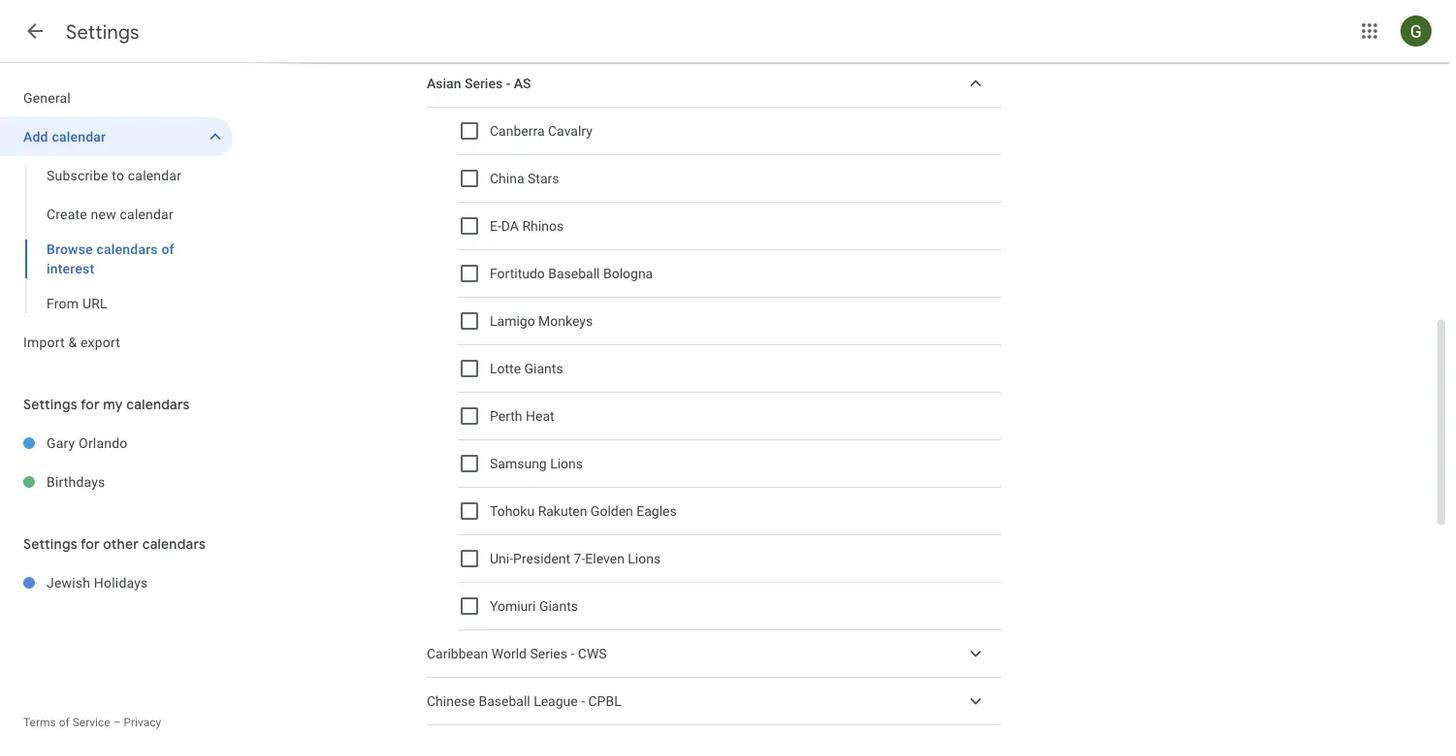 Task type: vqa. For each thing, say whether or not it's contained in the screenshot.
row
no



Task type: describe. For each thing, give the bounding box(es) containing it.
url
[[82, 295, 107, 311]]

eleven
[[585, 551, 625, 567]]

birthdays link
[[47, 463, 233, 502]]

cws
[[578, 646, 607, 662]]

baseball for chinese
[[479, 693, 530, 709]]

giants for yomiuri giants
[[539, 598, 578, 614]]

asian series - as tree item
[[427, 60, 1001, 108]]

da
[[501, 218, 519, 234]]

chinese baseball league - cpbl tree item
[[427, 678, 1001, 726]]

for for my
[[80, 396, 100, 413]]

president
[[513, 551, 571, 567]]

terms of service – privacy
[[23, 716, 161, 729]]

monkeys
[[538, 313, 593, 329]]

golden
[[591, 503, 633, 519]]

jewish
[[47, 575, 90, 591]]

tree containing general
[[0, 79, 233, 362]]

rhinos
[[522, 218, 564, 234]]

settings for settings
[[66, 19, 139, 44]]

to
[[112, 167, 124, 183]]

create
[[47, 206, 87, 222]]

- inside tree item
[[506, 75, 510, 91]]

lamigo monkeys
[[490, 313, 593, 329]]

world
[[492, 646, 527, 662]]

create new calendar
[[47, 206, 174, 222]]

–
[[113, 716, 121, 729]]

calendars for other
[[142, 535, 206, 553]]

birthdays
[[47, 474, 105, 490]]

gary
[[47, 435, 75, 451]]

baseball for fortitudo
[[548, 266, 600, 282]]

group containing subscribe to calendar
[[0, 156, 233, 323]]

general
[[23, 90, 71, 106]]

terms of service link
[[23, 716, 110, 729]]

7-
[[574, 551, 585, 567]]

series inside tree item
[[530, 646, 567, 662]]

new
[[91, 206, 116, 222]]

orlando
[[79, 435, 128, 451]]

e-
[[490, 218, 501, 234]]

jewish holidays link
[[47, 564, 233, 602]]

perth heat
[[490, 408, 554, 424]]

samsung lions
[[490, 456, 583, 472]]

canberra
[[490, 123, 545, 139]]

calendar for subscribe to calendar
[[128, 167, 182, 183]]

terms
[[23, 716, 56, 729]]

settings for settings for other calendars
[[23, 535, 77, 553]]

calendar for create new calendar
[[120, 206, 174, 222]]

eagles
[[637, 503, 677, 519]]

settings heading
[[66, 19, 139, 44]]

calendars inside browse calendars of interest
[[97, 241, 158, 257]]

jewish holidays tree item
[[0, 564, 233, 602]]

settings for settings for my calendars
[[23, 396, 77, 413]]

from
[[47, 295, 79, 311]]

import
[[23, 334, 65, 350]]

rakuten
[[538, 503, 587, 519]]

add calendar
[[23, 129, 106, 145]]

as
[[514, 75, 531, 91]]

settings for other calendars
[[23, 535, 206, 553]]

interest
[[47, 260, 94, 276]]

fortitudo
[[490, 266, 545, 282]]



Task type: locate. For each thing, give the bounding box(es) containing it.
1 horizontal spatial baseball
[[548, 266, 600, 282]]

- left the as
[[506, 75, 510, 91]]

of inside browse calendars of interest
[[161, 241, 174, 257]]

chinese
[[427, 693, 475, 709]]

cavalry
[[548, 123, 593, 139]]

bologna
[[603, 266, 653, 282]]

yomiuri giants
[[490, 598, 578, 614]]

0 vertical spatial calendar
[[52, 129, 106, 145]]

holidays
[[94, 575, 148, 591]]

1 vertical spatial giants
[[539, 598, 578, 614]]

tree item
[[427, 726, 1001, 737]]

calendars down create new calendar at the top of the page
[[97, 241, 158, 257]]

gary orlando tree item
[[0, 424, 233, 463]]

lions right eleven
[[628, 551, 661, 567]]

settings right go back icon
[[66, 19, 139, 44]]

calendars for my
[[126, 396, 190, 413]]

group
[[0, 156, 233, 323]]

china
[[490, 170, 524, 186]]

import & export
[[23, 334, 120, 350]]

privacy
[[124, 716, 161, 729]]

2 vertical spatial calendars
[[142, 535, 206, 553]]

settings up the jewish
[[23, 535, 77, 553]]

settings
[[66, 19, 139, 44], [23, 396, 77, 413], [23, 535, 77, 553]]

lions up the rakuten
[[550, 456, 583, 472]]

0 horizontal spatial baseball
[[479, 693, 530, 709]]

0 vertical spatial for
[[80, 396, 100, 413]]

baseball down world
[[479, 693, 530, 709]]

0 horizontal spatial series
[[465, 75, 503, 91]]

heat
[[526, 408, 554, 424]]

1 horizontal spatial of
[[161, 241, 174, 257]]

for left my
[[80, 396, 100, 413]]

2 for from the top
[[80, 535, 100, 553]]

of down create new calendar at the top of the page
[[161, 241, 174, 257]]

lotte giants
[[490, 361, 563, 377]]

browse
[[47, 241, 93, 257]]

tohoku rakuten golden eagles
[[490, 503, 677, 519]]

0 horizontal spatial of
[[59, 716, 70, 729]]

series right world
[[530, 646, 567, 662]]

0 vertical spatial lions
[[550, 456, 583, 472]]

from url
[[47, 295, 107, 311]]

&
[[68, 334, 77, 350]]

calendar up subscribe
[[52, 129, 106, 145]]

baseball inside tree item
[[479, 693, 530, 709]]

1 vertical spatial series
[[530, 646, 567, 662]]

1 vertical spatial for
[[80, 535, 100, 553]]

asian
[[427, 75, 461, 91]]

baseball
[[548, 266, 600, 282], [479, 693, 530, 709]]

e-da rhinos
[[490, 218, 564, 234]]

go back image
[[23, 19, 47, 43]]

my
[[103, 396, 123, 413]]

settings up gary
[[23, 396, 77, 413]]

of
[[161, 241, 174, 257], [59, 716, 70, 729]]

-
[[506, 75, 510, 91], [571, 646, 575, 662], [581, 693, 585, 709]]

calendar
[[52, 129, 106, 145], [128, 167, 182, 183], [120, 206, 174, 222]]

- left the cws
[[571, 646, 575, 662]]

1 for from the top
[[80, 396, 100, 413]]

calendars
[[97, 241, 158, 257], [126, 396, 190, 413], [142, 535, 206, 553]]

calendars up jewish holidays link on the bottom left
[[142, 535, 206, 553]]

giants for lotte giants
[[524, 361, 563, 377]]

calendar inside tree item
[[52, 129, 106, 145]]

1 vertical spatial lions
[[628, 551, 661, 567]]

- for series
[[571, 646, 575, 662]]

settings for my calendars tree
[[0, 424, 233, 502]]

1 vertical spatial calendar
[[128, 167, 182, 183]]

calendar right the to
[[128, 167, 182, 183]]

add calendar tree item
[[0, 117, 233, 156]]

cpbl
[[588, 693, 622, 709]]

0 horizontal spatial -
[[506, 75, 510, 91]]

other
[[103, 535, 139, 553]]

samsung
[[490, 456, 547, 472]]

privacy link
[[124, 716, 161, 729]]

subscribe
[[47, 167, 108, 183]]

2 vertical spatial -
[[581, 693, 585, 709]]

uni-
[[490, 551, 513, 567]]

subscribe to calendar
[[47, 167, 182, 183]]

1 vertical spatial baseball
[[479, 693, 530, 709]]

0 vertical spatial giants
[[524, 361, 563, 377]]

1 vertical spatial -
[[571, 646, 575, 662]]

add
[[23, 129, 48, 145]]

for
[[80, 396, 100, 413], [80, 535, 100, 553]]

1 vertical spatial calendars
[[126, 396, 190, 413]]

of right terms
[[59, 716, 70, 729]]

giants
[[524, 361, 563, 377], [539, 598, 578, 614]]

caribbean world series - cws
[[427, 646, 607, 662]]

caribbean world series - cws tree item
[[427, 631, 1001, 678]]

- left "cpbl"
[[581, 693, 585, 709]]

giants right the lotte
[[524, 361, 563, 377]]

0 vertical spatial of
[[161, 241, 174, 257]]

giants right yomiuri
[[539, 598, 578, 614]]

baseball up monkeys
[[548, 266, 600, 282]]

lamigo
[[490, 313, 535, 329]]

for for other
[[80, 535, 100, 553]]

birthdays tree item
[[0, 463, 233, 502]]

for left other
[[80, 535, 100, 553]]

uni-president 7-eleven lions
[[490, 551, 661, 567]]

caribbean
[[427, 646, 488, 662]]

1 horizontal spatial lions
[[628, 551, 661, 567]]

2 horizontal spatial -
[[581, 693, 585, 709]]

0 vertical spatial calendars
[[97, 241, 158, 257]]

2 vertical spatial calendar
[[120, 206, 174, 222]]

browse calendars of interest
[[47, 241, 174, 276]]

export
[[81, 334, 120, 350]]

1 vertical spatial settings
[[23, 396, 77, 413]]

perth
[[490, 408, 522, 424]]

1 horizontal spatial series
[[530, 646, 567, 662]]

tohoku
[[490, 503, 535, 519]]

0 vertical spatial settings
[[66, 19, 139, 44]]

tree
[[0, 79, 233, 362]]

series
[[465, 75, 503, 91], [530, 646, 567, 662]]

service
[[72, 716, 110, 729]]

0 horizontal spatial lions
[[550, 456, 583, 472]]

stars
[[528, 170, 559, 186]]

chinese baseball league - cpbl
[[427, 693, 622, 709]]

league
[[534, 693, 578, 709]]

gary orlando
[[47, 435, 128, 451]]

canberra cavalry
[[490, 123, 593, 139]]

0 vertical spatial baseball
[[548, 266, 600, 282]]

fortitudo baseball bologna
[[490, 266, 653, 282]]

2 vertical spatial settings
[[23, 535, 77, 553]]

calendars right my
[[126, 396, 190, 413]]

1 horizontal spatial -
[[571, 646, 575, 662]]

calendar right new
[[120, 206, 174, 222]]

series inside tree item
[[465, 75, 503, 91]]

series left the as
[[465, 75, 503, 91]]

jewish holidays
[[47, 575, 148, 591]]

- for league
[[581, 693, 585, 709]]

0 vertical spatial -
[[506, 75, 510, 91]]

1 vertical spatial of
[[59, 716, 70, 729]]

lions
[[550, 456, 583, 472], [628, 551, 661, 567]]

settings for my calendars
[[23, 396, 190, 413]]

0 vertical spatial series
[[465, 75, 503, 91]]

lotte
[[490, 361, 521, 377]]

asian series - as
[[427, 75, 531, 91]]

yomiuri
[[490, 598, 536, 614]]

china stars
[[490, 170, 559, 186]]



